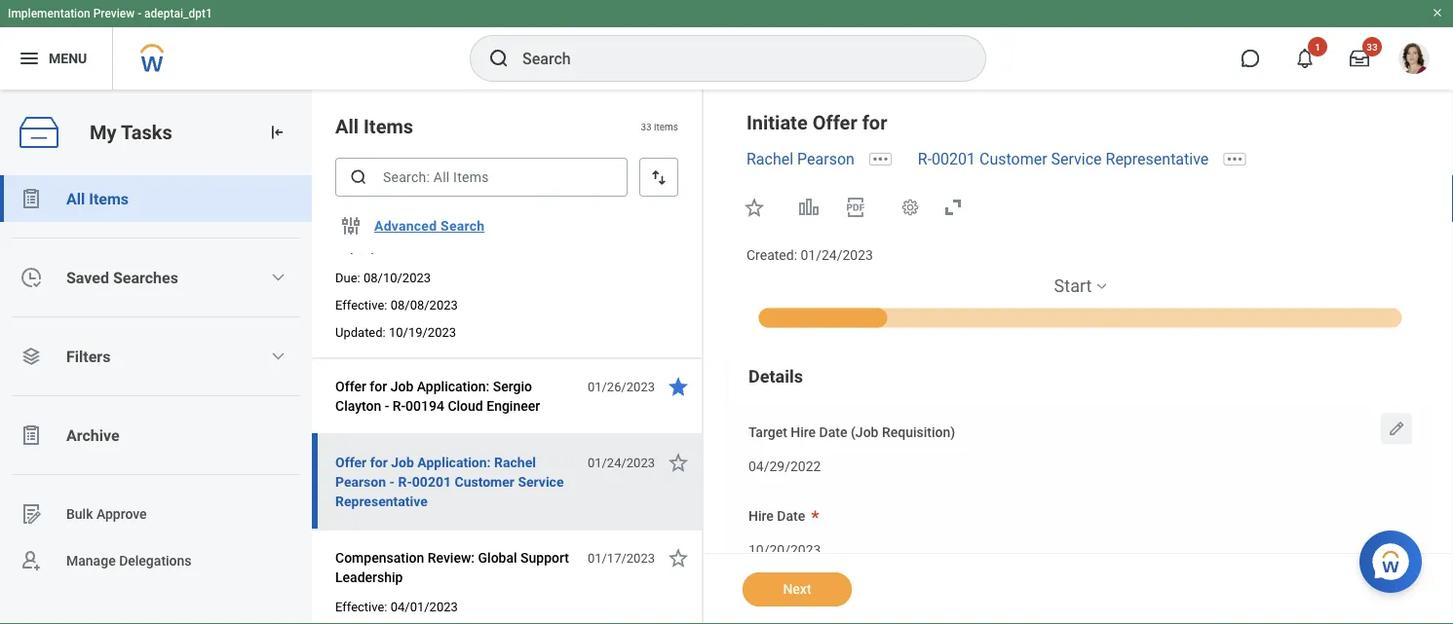 Task type: vqa. For each thing, say whether or not it's contained in the screenshot.
the teach at the left of the page
no



Task type: locate. For each thing, give the bounding box(es) containing it.
target hire date (job requisition) element
[[749, 446, 821, 482]]

‎- right the clayton
[[385, 398, 389, 414]]

items down my
[[89, 190, 129, 208]]

hire right target
[[791, 425, 816, 441]]

filters button
[[0, 333, 312, 380]]

all items up search image
[[335, 115, 413, 138]]

r- up "gear" icon
[[918, 150, 932, 169]]

0 horizontal spatial service
[[518, 474, 564, 490]]

for up the clayton
[[370, 379, 387, 395]]

for inside offer for job application: rachel pearson ‎- r-00201 customer service representative
[[370, 455, 388, 471]]

filters
[[66, 348, 111, 366]]

‎- up compensation
[[390, 474, 395, 490]]

04/29/2022
[[749, 459, 821, 475]]

1 vertical spatial effective:
[[335, 600, 388, 615]]

date left (job
[[820, 425, 848, 441]]

1 horizontal spatial date
[[820, 425, 848, 441]]

all up saved
[[66, 190, 85, 208]]

33
[[1367, 41, 1378, 53], [641, 121, 652, 132]]

1 horizontal spatial 33
[[1367, 41, 1378, 53]]

rachel inside offer for job application: rachel pearson ‎- r-00201 customer service representative
[[494, 455, 536, 471]]

1 vertical spatial all
[[66, 190, 85, 208]]

0 horizontal spatial representative
[[335, 494, 428, 510]]

manage delegations link
[[0, 538, 312, 585]]

1 horizontal spatial all
[[335, 115, 359, 138]]

1 vertical spatial -
[[335, 221, 340, 237]]

menu
[[49, 50, 87, 66]]

2 clipboard image from the top
[[19, 424, 43, 448]]

1 vertical spatial 08/08/2023
[[391, 298, 458, 312]]

- down review
[[335, 221, 340, 237]]

00201
[[932, 150, 976, 169], [412, 474, 451, 490]]

saved searches button
[[0, 254, 312, 301]]

gear image
[[901, 198, 920, 217]]

08/08/2023 down apprentice
[[335, 240, 408, 256]]

rachel pearson link
[[747, 150, 855, 169]]

job down 00194
[[391, 455, 414, 471]]

1 vertical spatial r-
[[393, 398, 406, 414]]

01/24/2023 down view printable version (pdf) icon
[[801, 247, 873, 264]]

0 vertical spatial job
[[391, 379, 414, 395]]

management
[[453, 221, 534, 237]]

0 vertical spatial 00201
[[932, 150, 976, 169]]

1 vertical spatial clipboard image
[[19, 424, 43, 448]]

‎- inside offer for job application: sergio clayton ‎- r-00194 cloud engineer
[[385, 398, 389, 414]]

rachel down engineer
[[494, 455, 536, 471]]

1 vertical spatial application:
[[418, 455, 491, 471]]

manage delegations
[[66, 553, 192, 569]]

offer inside offer for job application: sergio clayton ‎- r-00194 cloud engineer
[[335, 379, 366, 395]]

star image up created:
[[743, 196, 766, 219]]

1 horizontal spatial -
[[335, 221, 340, 237]]

- right the preview
[[138, 7, 141, 20]]

search image
[[349, 168, 369, 187]]

33 left items
[[641, 121, 652, 132]]

preview
[[93, 7, 135, 20]]

service
[[1052, 150, 1102, 169], [518, 474, 564, 490]]

close environment banner image
[[1432, 7, 1444, 19]]

01/24/2023
[[801, 247, 873, 264], [588, 456, 655, 470]]

date
[[820, 425, 848, 441], [777, 509, 806, 525]]

-
[[138, 7, 141, 20], [335, 221, 340, 237]]

chevron down image for saved searches
[[270, 270, 286, 286]]

0 horizontal spatial 00201
[[412, 474, 451, 490]]

for inside offer for job application: sergio clayton ‎- r-00194 cloud engineer
[[370, 379, 387, 395]]

0 vertical spatial date
[[820, 425, 848, 441]]

33 inside button
[[1367, 41, 1378, 53]]

1 clipboard image from the top
[[19, 187, 43, 211]]

notifications large image
[[1296, 49, 1315, 68]]

sergio
[[493, 379, 532, 395]]

my tasks element
[[0, 90, 312, 625]]

effective: down leadership
[[335, 600, 388, 615]]

offer for job application: rachel pearson ‎- r-00201 customer service representative
[[335, 455, 564, 510]]

hire up hire date element
[[749, 509, 774, 525]]

00201 up "fullscreen" image
[[932, 150, 976, 169]]

2 vertical spatial for
[[370, 455, 388, 471]]

1 vertical spatial representative
[[335, 494, 428, 510]]

star image
[[667, 375, 690, 399]]

application: up cloud
[[417, 379, 490, 395]]

application: down cloud
[[418, 455, 491, 471]]

effective:
[[335, 298, 388, 312], [335, 600, 388, 615]]

date up hire date element
[[777, 509, 806, 525]]

1
[[1315, 41, 1321, 53]]

r- for offer for job application: rachel pearson ‎- r-00201 customer service representative
[[398, 474, 412, 490]]

1 vertical spatial for
[[370, 379, 387, 395]]

01/24/2023 down 01/26/2023
[[588, 456, 655, 470]]

rachel pearson
[[747, 150, 855, 169]]

support
[[521, 550, 569, 566]]

chevron down image inside saved searches dropdown button
[[270, 270, 286, 286]]

1 horizontal spatial representative
[[1106, 150, 1209, 169]]

perspective image
[[19, 345, 43, 369]]

0 vertical spatial representative
[[1106, 150, 1209, 169]]

0 vertical spatial all items
[[335, 115, 413, 138]]

chevron down image
[[270, 270, 286, 286], [270, 349, 286, 365]]

offer up the clayton
[[335, 379, 366, 395]]

clipboard image inside all items button
[[19, 187, 43, 211]]

job inside offer for job application: rachel pearson ‎- r-00201 customer service representative
[[391, 455, 414, 471]]

pearson
[[798, 150, 855, 169], [335, 474, 386, 490]]

0 vertical spatial rachel
[[747, 150, 794, 169]]

clock check image
[[19, 266, 43, 290]]

all items inside item list element
[[335, 115, 413, 138]]

details
[[749, 367, 803, 387]]

0 horizontal spatial items
[[89, 190, 129, 208]]

application:
[[417, 379, 490, 395], [418, 455, 491, 471]]

0 vertical spatial chevron down image
[[270, 270, 286, 286]]

engineer
[[487, 398, 540, 414]]

all up search image
[[335, 115, 359, 138]]

00201 down 00194
[[412, 474, 451, 490]]

effective: up updated:
[[335, 298, 388, 312]]

job up 00194
[[391, 379, 414, 395]]

offer down the clayton
[[335, 455, 367, 471]]

2 vertical spatial offer
[[335, 455, 367, 471]]

1 vertical spatial star image
[[667, 451, 690, 475]]

all items down my
[[66, 190, 129, 208]]

items inside button
[[89, 190, 129, 208]]

on
[[537, 221, 552, 237]]

10/20/2023 text field
[[749, 531, 821, 565]]

2 vertical spatial star image
[[667, 547, 690, 570]]

list containing all items
[[0, 175, 312, 585]]

for up view printable version (pdf) icon
[[862, 111, 888, 134]]

offer inside offer for job application: rachel pearson ‎- r-00201 customer service representative
[[335, 455, 367, 471]]

sort image
[[649, 168, 669, 187]]

saved
[[66, 269, 109, 287]]

effective: 08/08/2023
[[335, 298, 458, 312]]

items inside item list element
[[364, 115, 413, 138]]

08/08/2023
[[335, 240, 408, 256], [391, 298, 458, 312]]

offer for job application: sergio clayton ‎- r-00194 cloud engineer
[[335, 379, 540, 414]]

for
[[862, 111, 888, 134], [370, 379, 387, 395], [370, 455, 388, 471]]

clipboard image inside archive button
[[19, 424, 43, 448]]

0 vertical spatial items
[[364, 115, 413, 138]]

star image
[[743, 196, 766, 219], [667, 451, 690, 475], [667, 547, 690, 570]]

1 vertical spatial 33
[[641, 121, 652, 132]]

job inside offer for job application: sergio clayton ‎- r-00194 cloud engineer
[[391, 379, 414, 395]]

0 vertical spatial application:
[[417, 379, 490, 395]]

Search Workday  search field
[[523, 37, 946, 80]]

job for 00201
[[391, 455, 414, 471]]

clipboard image left archive
[[19, 424, 43, 448]]

0 horizontal spatial 01/24/2023
[[588, 456, 655, 470]]

view printable version (pdf) image
[[844, 196, 868, 219]]

archive button
[[0, 412, 312, 459]]

0 vertical spatial effective:
[[335, 298, 388, 312]]

offer for job application: sergio clayton ‎- r-00194 cloud engineer button
[[335, 375, 577, 418]]

0 vertical spatial -
[[138, 7, 141, 20]]

0 horizontal spatial -
[[138, 7, 141, 20]]

created: 01/24/2023
[[747, 247, 873, 264]]

0 vertical spatial all
[[335, 115, 359, 138]]

0 horizontal spatial rachel
[[494, 455, 536, 471]]

list
[[0, 175, 312, 585]]

all items
[[335, 115, 413, 138], [66, 190, 129, 208]]

0 vertical spatial ‎-
[[385, 398, 389, 414]]

initiate
[[747, 111, 808, 134]]

r- inside offer for job application: rachel pearson ‎- r-00201 customer service representative
[[398, 474, 412, 490]]

delegations
[[119, 553, 192, 569]]

pearson down the clayton
[[335, 474, 386, 490]]

view related information image
[[798, 196, 821, 219]]

1 horizontal spatial all items
[[335, 115, 413, 138]]

1 horizontal spatial hire
[[791, 425, 816, 441]]

0 vertical spatial clipboard image
[[19, 187, 43, 211]]

0 horizontal spatial customer
[[455, 474, 515, 490]]

star image for 01/24/2023
[[667, 451, 690, 475]]

rachel down initiate
[[747, 150, 794, 169]]

0 vertical spatial 33
[[1367, 41, 1378, 53]]

inbox large image
[[1350, 49, 1370, 68]]

r-
[[918, 150, 932, 169], [393, 398, 406, 414], [398, 474, 412, 490]]

application: inside offer for job application: sergio clayton ‎- r-00194 cloud engineer
[[417, 379, 490, 395]]

10/19/2023
[[389, 325, 456, 340]]

33 left profile logan mcneil icon
[[1367, 41, 1378, 53]]

for down the clayton
[[370, 455, 388, 471]]

1 vertical spatial pearson
[[335, 474, 386, 490]]

0 vertical spatial hire
[[791, 425, 816, 441]]

0 horizontal spatial date
[[777, 509, 806, 525]]

0 horizontal spatial 33
[[641, 121, 652, 132]]

1 chevron down image from the top
[[270, 270, 286, 286]]

items up search image
[[364, 115, 413, 138]]

00201 inside offer for job application: rachel pearson ‎- r-00201 customer service representative
[[412, 474, 451, 490]]

rachel
[[747, 150, 794, 169], [494, 455, 536, 471]]

0 vertical spatial customer
[[980, 150, 1048, 169]]

1 horizontal spatial 01/24/2023
[[801, 247, 873, 264]]

bulk
[[66, 507, 93, 523]]

clipboard image up clock check image
[[19, 187, 43, 211]]

‎-
[[385, 398, 389, 414], [390, 474, 395, 490]]

adeptai_dpt1
[[144, 7, 212, 20]]

0 vertical spatial 01/24/2023
[[801, 247, 873, 264]]

0 horizontal spatial all
[[66, 190, 85, 208]]

clipboard image
[[19, 187, 43, 211], [19, 424, 43, 448]]

application: for customer
[[418, 455, 491, 471]]

offer for offer for job application: rachel pearson ‎- r-00201 customer service representative
[[335, 455, 367, 471]]

chevron down image for filters
[[270, 349, 286, 365]]

details element
[[727, 349, 1434, 625]]

r- down 00194
[[398, 474, 412, 490]]

start button
[[1055, 275, 1092, 298]]

0 vertical spatial pearson
[[798, 150, 855, 169]]

‎- for clayton
[[385, 398, 389, 414]]

0 horizontal spatial pearson
[[335, 474, 386, 490]]

1 vertical spatial service
[[518, 474, 564, 490]]

star image right the 01/17/2023
[[667, 547, 690, 570]]

r- right the clayton
[[393, 398, 406, 414]]

1 vertical spatial all items
[[66, 190, 129, 208]]

1 vertical spatial job
[[391, 455, 414, 471]]

application: inside offer for job application: rachel pearson ‎- r-00201 customer service representative
[[418, 455, 491, 471]]

job
[[391, 379, 414, 395], [391, 455, 414, 471]]

33 inside item list element
[[641, 121, 652, 132]]

1 effective: from the top
[[335, 298, 388, 312]]

0 vertical spatial 08/08/2023
[[335, 240, 408, 256]]

0 horizontal spatial all items
[[66, 190, 129, 208]]

1 horizontal spatial items
[[364, 115, 413, 138]]

1 vertical spatial offer
[[335, 379, 366, 395]]

2 vertical spatial r-
[[398, 474, 412, 490]]

01/26/2023
[[588, 380, 655, 394]]

2 chevron down image from the top
[[270, 349, 286, 365]]

job for 00194
[[391, 379, 414, 395]]

customer
[[980, 150, 1048, 169], [455, 474, 515, 490]]

next
[[783, 582, 812, 598]]

08/08/2023 up 10/19/2023
[[391, 298, 458, 312]]

rename image
[[19, 503, 43, 526]]

bulk approve link
[[0, 491, 312, 538]]

1 vertical spatial hire
[[749, 509, 774, 525]]

offer
[[813, 111, 858, 134], [335, 379, 366, 395], [335, 455, 367, 471]]

items
[[364, 115, 413, 138], [89, 190, 129, 208]]

r- inside offer for job application: sergio clayton ‎- r-00194 cloud engineer
[[393, 398, 406, 414]]

1 vertical spatial items
[[89, 190, 129, 208]]

jung
[[545, 201, 575, 217]]

star image down star image
[[667, 451, 690, 475]]

customer inside offer for job application: rachel pearson ‎- r-00201 customer service representative
[[455, 474, 515, 490]]

fullscreen image
[[942, 196, 965, 219]]

‎- inside offer for job application: rachel pearson ‎- r-00201 customer service representative
[[390, 474, 395, 490]]

1 vertical spatial 00201
[[412, 474, 451, 490]]

1 vertical spatial customer
[[455, 474, 515, 490]]

2 effective: from the top
[[335, 600, 388, 615]]

1 vertical spatial chevron down image
[[270, 349, 286, 365]]

offer up rachel pearson link
[[813, 111, 858, 134]]

1 horizontal spatial customer
[[980, 150, 1048, 169]]

1 vertical spatial 01/24/2023
[[588, 456, 655, 470]]

requisition)
[[882, 425, 956, 441]]

hire
[[791, 425, 816, 441], [749, 509, 774, 525]]

pearson down initiate offer for in the right of the page
[[798, 150, 855, 169]]

0 vertical spatial star image
[[743, 196, 766, 219]]

apprentice
[[343, 221, 409, 237]]

all
[[335, 115, 359, 138], [66, 190, 85, 208]]

1 vertical spatial rachel
[[494, 455, 536, 471]]

representative
[[1106, 150, 1209, 169], [335, 494, 428, 510]]

1 vertical spatial ‎-
[[390, 474, 395, 490]]

chevron down image inside filters dropdown button
[[270, 349, 286, 365]]

0 vertical spatial service
[[1052, 150, 1102, 169]]

advanced
[[374, 218, 437, 234]]

updated: 10/19/2023
[[335, 325, 456, 340]]

bulk approve
[[66, 507, 147, 523]]



Task type: describe. For each thing, give the bounding box(es) containing it.
33 button
[[1339, 37, 1382, 80]]

compensation review: global support leadership
[[335, 550, 569, 586]]

my tasks
[[90, 121, 172, 144]]

effective: for effective: 08/08/2023
[[335, 298, 388, 312]]

tasks
[[121, 121, 172, 144]]

0 vertical spatial r-
[[918, 150, 932, 169]]

compensation
[[335, 550, 424, 566]]

Search: All Items text field
[[335, 158, 628, 197]]

04/29/2022 text field
[[749, 447, 821, 481]]

08/08/2023 inside review employee contracts: lena jung - apprentice office management on 08/08/2023
[[335, 240, 408, 256]]

0 vertical spatial offer
[[813, 111, 858, 134]]

r-00201 customer service representative link
[[918, 150, 1209, 169]]

configure image
[[339, 214, 363, 238]]

implementation preview -   adeptai_dpt1
[[8, 7, 212, 20]]

edit image
[[1387, 420, 1407, 439]]

next button
[[743, 573, 852, 607]]

transformation import image
[[267, 123, 287, 142]]

00194
[[406, 398, 444, 414]]

advanced search
[[374, 218, 485, 234]]

justify image
[[18, 47, 41, 70]]

approve
[[96, 507, 147, 523]]

1 horizontal spatial pearson
[[798, 150, 855, 169]]

0 vertical spatial for
[[862, 111, 888, 134]]

my
[[90, 121, 117, 144]]

all items button
[[0, 175, 312, 222]]

global
[[478, 550, 517, 566]]

profile logan mcneil image
[[1399, 43, 1430, 78]]

star image for effective: 04/01/2023
[[667, 547, 690, 570]]

advanced search button
[[367, 207, 493, 246]]

implementation
[[8, 7, 90, 20]]

application: for cloud
[[417, 379, 490, 395]]

compensation review: global support leadership button
[[335, 547, 577, 590]]

08/10/2023
[[364, 271, 431, 285]]

manage
[[66, 553, 116, 569]]

contracts:
[[445, 201, 508, 217]]

saved searches
[[66, 269, 178, 287]]

1 horizontal spatial service
[[1052, 150, 1102, 169]]

item list element
[[312, 90, 704, 625]]

for for offer for job application: rachel pearson ‎- r-00201 customer service representative
[[370, 455, 388, 471]]

clayton
[[335, 398, 381, 414]]

due: 08/10/2023
[[335, 271, 431, 285]]

1 button
[[1284, 37, 1328, 80]]

r- for offer for job application: sergio clayton ‎- r-00194 cloud engineer
[[393, 398, 406, 414]]

01/24/2023 inside item list element
[[588, 456, 655, 470]]

1 vertical spatial date
[[777, 509, 806, 525]]

04/01/2023
[[391, 600, 458, 615]]

cloud
[[448, 398, 483, 414]]

for for offer for job application: sergio clayton ‎- r-00194 cloud engineer
[[370, 379, 387, 395]]

lena
[[512, 201, 542, 217]]

1 horizontal spatial 00201
[[932, 150, 976, 169]]

offer for job application: rachel pearson ‎- r-00201 customer service representative button
[[335, 451, 577, 514]]

start
[[1055, 276, 1092, 296]]

items
[[654, 121, 679, 132]]

1 horizontal spatial rachel
[[747, 150, 794, 169]]

initiate offer for
[[747, 111, 888, 134]]

review employee contracts: lena jung - apprentice office management on 08/08/2023 button
[[335, 198, 577, 260]]

- inside menu banner
[[138, 7, 141, 20]]

representative inside offer for job application: rachel pearson ‎- r-00201 customer service representative
[[335, 494, 428, 510]]

service inside offer for job application: rachel pearson ‎- r-00201 customer service representative
[[518, 474, 564, 490]]

review employee contracts: lena jung - apprentice office management on 08/08/2023
[[335, 201, 575, 256]]

target
[[749, 425, 788, 441]]

menu button
[[0, 27, 112, 90]]

effective: for effective: 04/01/2023
[[335, 600, 388, 615]]

r-00201 customer service representative
[[918, 150, 1209, 169]]

hire date
[[749, 509, 806, 525]]

updated:
[[335, 325, 386, 340]]

effective: 04/01/2023
[[335, 600, 458, 615]]

menu banner
[[0, 0, 1454, 90]]

start navigation
[[727, 275, 1434, 328]]

review:
[[428, 550, 475, 566]]

search image
[[487, 47, 511, 70]]

all items inside all items button
[[66, 190, 129, 208]]

all inside button
[[66, 190, 85, 208]]

(job
[[851, 425, 879, 441]]

all inside item list element
[[335, 115, 359, 138]]

- inside review employee contracts: lena jung - apprentice office management on 08/08/2023
[[335, 221, 340, 237]]

search
[[441, 218, 485, 234]]

user plus image
[[19, 550, 43, 573]]

clipboard image for all items
[[19, 187, 43, 211]]

pearson inside offer for job application: rachel pearson ‎- r-00201 customer service representative
[[335, 474, 386, 490]]

33 for 33 items
[[641, 121, 652, 132]]

33 for 33
[[1367, 41, 1378, 53]]

clipboard image for archive
[[19, 424, 43, 448]]

target hire date (job requisition)
[[749, 425, 956, 441]]

leadership
[[335, 570, 403, 586]]

office
[[413, 221, 450, 237]]

review
[[335, 201, 379, 217]]

employee
[[382, 201, 442, 217]]

offer for offer for job application: sergio clayton ‎- r-00194 cloud engineer
[[335, 379, 366, 395]]

‎- for pearson
[[390, 474, 395, 490]]

01/17/2023
[[588, 551, 655, 566]]

10/20/2023
[[749, 543, 821, 559]]

searches
[[113, 269, 178, 287]]

due:
[[335, 271, 360, 285]]

0 horizontal spatial hire
[[749, 509, 774, 525]]

created:
[[747, 247, 798, 264]]

archive
[[66, 427, 120, 445]]

33 items
[[641, 121, 679, 132]]

hire date element
[[749, 530, 821, 566]]



